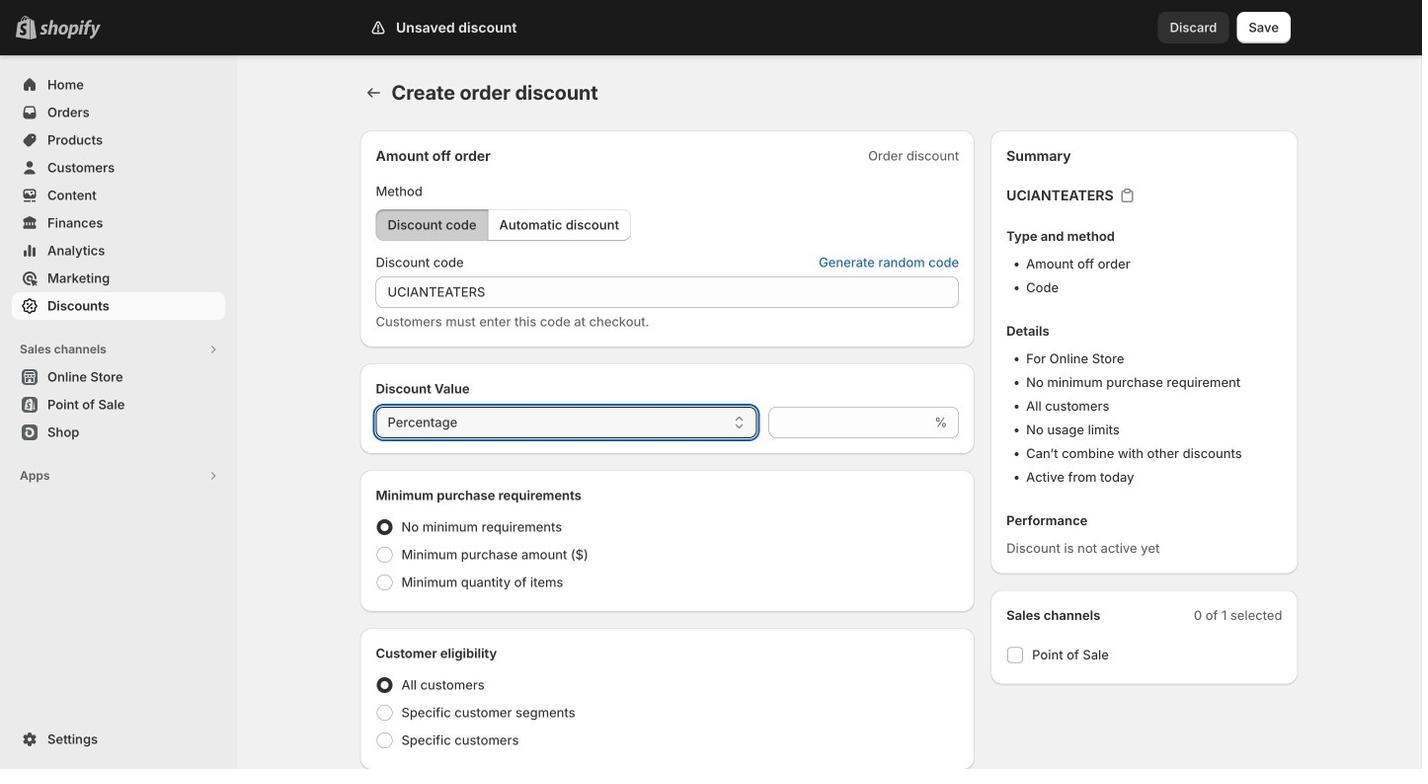 Task type: locate. For each thing, give the bounding box(es) containing it.
None text field
[[376, 277, 960, 308]]

None text field
[[769, 407, 931, 439]]

shopify image
[[40, 20, 101, 39]]



Task type: vqa. For each thing, say whether or not it's contained in the screenshot.
"Shopify" IMAGE
yes



